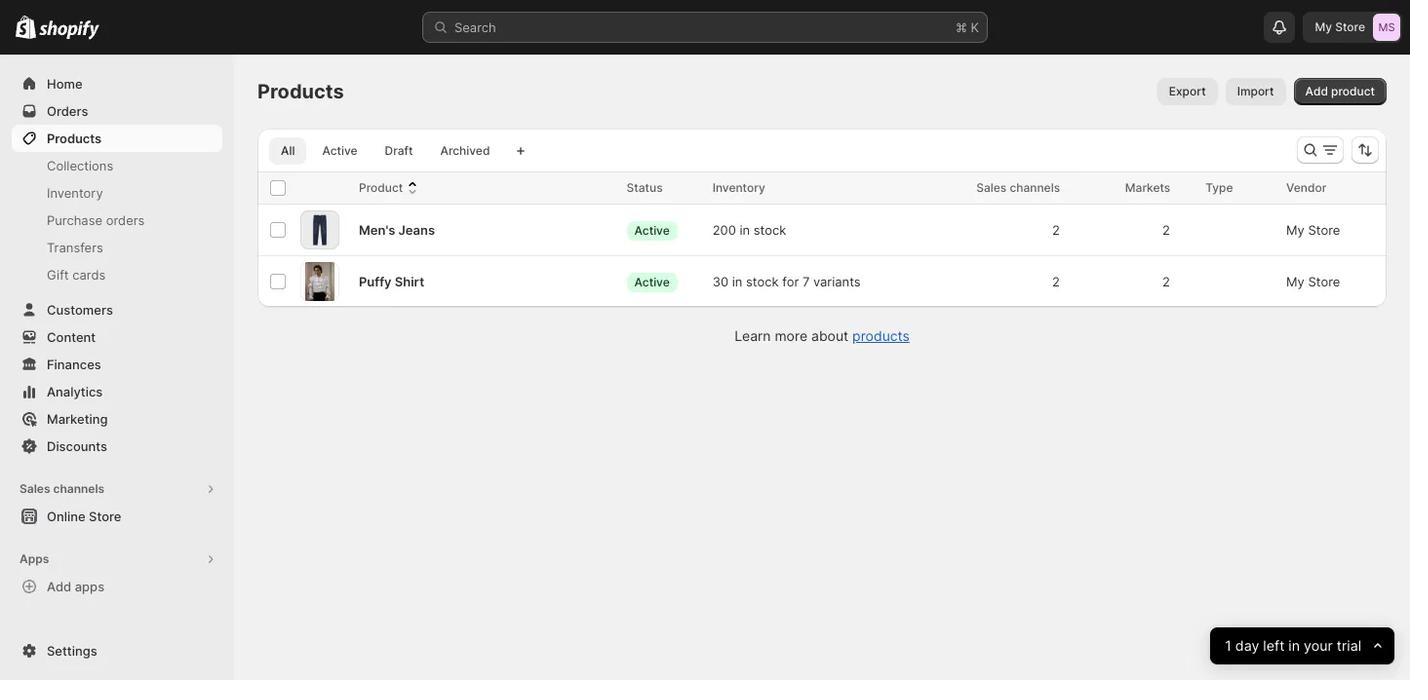 Task type: locate. For each thing, give the bounding box(es) containing it.
add product link
[[1294, 78, 1387, 105]]

1 horizontal spatial sales
[[977, 180, 1007, 195]]

type button
[[1206, 179, 1253, 198]]

in for 30
[[732, 274, 743, 290]]

stock
[[754, 222, 787, 238], [746, 274, 779, 290]]

add left apps in the bottom of the page
[[47, 579, 71, 595]]

1
[[1225, 637, 1231, 655]]

sales
[[977, 180, 1007, 195], [20, 482, 50, 497]]

0 vertical spatial in
[[740, 222, 750, 238]]

1 horizontal spatial inventory
[[713, 180, 766, 195]]

my store for shirt
[[1287, 274, 1341, 290]]

inventory up purchase at the top left of page
[[47, 185, 103, 201]]

transfers
[[47, 240, 103, 256]]

finances link
[[12, 351, 222, 378]]

store
[[1336, 20, 1366, 34], [1309, 222, 1341, 238], [1309, 274, 1341, 290], [89, 509, 121, 525]]

add left product
[[1306, 84, 1328, 99]]

1 day left in your trial button
[[1210, 628, 1395, 665]]

1 vertical spatial active
[[635, 223, 670, 238]]

online store
[[47, 509, 121, 525]]

purchase orders
[[47, 213, 145, 228]]

active
[[322, 143, 358, 158], [635, 223, 670, 238], [635, 275, 670, 289]]

export
[[1169, 84, 1206, 99]]

markets
[[1125, 180, 1171, 195]]

0 horizontal spatial add
[[47, 579, 71, 595]]

active link
[[311, 138, 369, 165]]

in right 200 on the right of the page
[[740, 222, 750, 238]]

0 horizontal spatial channels
[[53, 482, 105, 497]]

status
[[627, 180, 663, 195]]

puffy shirt
[[359, 274, 424, 290]]

stock left for
[[746, 274, 779, 290]]

30 in stock for 7 variants
[[713, 274, 861, 290]]

2 vertical spatial my
[[1287, 274, 1305, 290]]

0 vertical spatial products
[[258, 80, 344, 103]]

online
[[47, 509, 85, 525]]

content
[[47, 330, 96, 345]]

more
[[775, 328, 808, 344]]

inventory up the 200 in stock
[[713, 180, 766, 195]]

add
[[1306, 84, 1328, 99], [47, 579, 71, 595]]

sales inside button
[[20, 482, 50, 497]]

men's jeans image
[[300, 211, 339, 250]]

active for men's jeans
[[635, 223, 670, 238]]

0 horizontal spatial sales
[[20, 482, 50, 497]]

0 vertical spatial add
[[1306, 84, 1328, 99]]

2 vertical spatial active
[[635, 275, 670, 289]]

add product
[[1306, 84, 1375, 99]]

1 vertical spatial add
[[47, 579, 71, 595]]

add inside button
[[47, 579, 71, 595]]

2
[[1052, 222, 1060, 238], [1163, 222, 1171, 238], [1052, 274, 1060, 290], [1163, 274, 1171, 290]]

0 vertical spatial my
[[1315, 20, 1333, 34]]

inventory
[[713, 180, 766, 195], [47, 185, 103, 201]]

channels inside the sales channels button
[[53, 482, 105, 497]]

add for add apps
[[47, 579, 71, 595]]

0 horizontal spatial shopify image
[[16, 15, 36, 39]]

1 horizontal spatial channels
[[1010, 180, 1060, 195]]

in right the left
[[1289, 637, 1300, 655]]

customers
[[47, 302, 113, 318]]

active down status
[[635, 223, 670, 238]]

trial
[[1337, 637, 1362, 655]]

variants
[[814, 274, 861, 290]]

discounts link
[[12, 433, 222, 460]]

my store
[[1315, 20, 1366, 34], [1287, 222, 1341, 238], [1287, 274, 1341, 290]]

cards
[[72, 267, 106, 283]]

k
[[971, 20, 979, 35]]

search
[[455, 20, 496, 35]]

1 vertical spatial channels
[[53, 482, 105, 497]]

1 vertical spatial sales channels
[[20, 482, 105, 497]]

in for 200
[[740, 222, 750, 238]]

puffy shirt image
[[305, 262, 335, 301]]

collections link
[[12, 152, 222, 179]]

0 horizontal spatial sales channels
[[20, 482, 105, 497]]

products up "all"
[[258, 80, 344, 103]]

inventory button
[[713, 179, 785, 198]]

home
[[47, 76, 83, 92]]

active left "30"
[[635, 275, 670, 289]]

0 horizontal spatial products
[[47, 131, 102, 146]]

1 vertical spatial my
[[1287, 222, 1305, 238]]

1 vertical spatial stock
[[746, 274, 779, 290]]

men's
[[359, 222, 395, 238]]

1 vertical spatial in
[[732, 274, 743, 290]]

draft link
[[373, 138, 425, 165]]

in right "30"
[[732, 274, 743, 290]]

0 vertical spatial active
[[322, 143, 358, 158]]

archived link
[[429, 138, 502, 165]]

30
[[713, 274, 729, 290]]

2 vertical spatial my store
[[1287, 274, 1341, 290]]

2 vertical spatial in
[[1289, 637, 1300, 655]]

my store image
[[1373, 14, 1401, 41]]

draft
[[385, 143, 413, 158]]

1 horizontal spatial products
[[258, 80, 344, 103]]

analytics link
[[12, 378, 222, 406]]

in inside dropdown button
[[1289, 637, 1300, 655]]

about
[[812, 328, 849, 344]]

2 button
[[1042, 211, 1084, 250], [1153, 211, 1194, 250], [1042, 262, 1084, 301], [1153, 262, 1194, 301]]

0 vertical spatial sales channels
[[977, 180, 1060, 195]]

sales channels
[[977, 180, 1060, 195], [20, 482, 105, 497]]

1 vertical spatial products
[[47, 131, 102, 146]]

sales channels button
[[12, 476, 222, 503]]

in
[[740, 222, 750, 238], [732, 274, 743, 290], [1289, 637, 1300, 655]]

products up the collections
[[47, 131, 102, 146]]

active right "all"
[[322, 143, 358, 158]]

collections
[[47, 158, 113, 174]]

add for add product
[[1306, 84, 1328, 99]]

stock right 200 on the right of the page
[[754, 222, 787, 238]]

my
[[1315, 20, 1333, 34], [1287, 222, 1305, 238], [1287, 274, 1305, 290]]

0 vertical spatial sales
[[977, 180, 1007, 195]]

1 horizontal spatial add
[[1306, 84, 1328, 99]]

1 day left in your trial
[[1225, 637, 1362, 655]]

store inside button
[[89, 509, 121, 525]]

inventory link
[[12, 179, 222, 207]]

products
[[258, 80, 344, 103], [47, 131, 102, 146]]

online store link
[[12, 503, 222, 531]]

1 vertical spatial my store
[[1287, 222, 1341, 238]]

0 vertical spatial stock
[[754, 222, 787, 238]]

⌘
[[956, 20, 968, 35]]

learn
[[735, 328, 771, 344]]

0 vertical spatial channels
[[1010, 180, 1060, 195]]

settings link
[[12, 638, 222, 665]]

shopify image
[[16, 15, 36, 39], [39, 20, 100, 40]]

channels
[[1010, 180, 1060, 195], [53, 482, 105, 497]]

1 vertical spatial sales
[[20, 482, 50, 497]]

tab list
[[265, 137, 506, 165]]



Task type: vqa. For each thing, say whether or not it's contained in the screenshot.
Contact
no



Task type: describe. For each thing, give the bounding box(es) containing it.
⌘ k
[[956, 20, 979, 35]]

orders link
[[12, 98, 222, 125]]

gift cards
[[47, 267, 106, 283]]

products link
[[853, 328, 910, 344]]

online store button
[[0, 503, 234, 531]]

settings
[[47, 644, 97, 659]]

200 in stock
[[713, 222, 787, 238]]

vendor
[[1287, 180, 1327, 195]]

add apps button
[[12, 574, 222, 601]]

export button
[[1158, 78, 1218, 105]]

analytics
[[47, 384, 103, 400]]

1 horizontal spatial sales channels
[[977, 180, 1060, 195]]

puffy shirt link
[[359, 272, 424, 292]]

0 horizontal spatial inventory
[[47, 185, 103, 201]]

import
[[1237, 84, 1274, 99]]

products
[[853, 328, 910, 344]]

my for jeans
[[1287, 222, 1305, 238]]

jeans
[[399, 222, 435, 238]]

type
[[1206, 180, 1234, 195]]

day
[[1235, 637, 1259, 655]]

purchase
[[47, 213, 102, 228]]

finances
[[47, 357, 101, 373]]

customers link
[[12, 297, 222, 324]]

home link
[[12, 70, 222, 98]]

add apps
[[47, 579, 104, 595]]

inventory inside button
[[713, 180, 766, 195]]

stock for 30
[[746, 274, 779, 290]]

transfers link
[[12, 234, 222, 261]]

marketing link
[[12, 406, 222, 433]]

for
[[783, 274, 799, 290]]

vendor button
[[1287, 179, 1346, 198]]

all button
[[269, 138, 307, 165]]

gift cards link
[[12, 261, 222, 289]]

your
[[1304, 637, 1333, 655]]

product
[[1332, 84, 1375, 99]]

product
[[359, 180, 403, 195]]

200
[[713, 222, 736, 238]]

products link
[[12, 125, 222, 152]]

learn more about products
[[735, 328, 910, 344]]

orders
[[106, 213, 145, 228]]

active for puffy shirt
[[635, 275, 670, 289]]

orders
[[47, 103, 88, 119]]

archived
[[440, 143, 490, 158]]

0 vertical spatial my store
[[1315, 20, 1366, 34]]

import button
[[1226, 78, 1286, 105]]

marketing
[[47, 412, 108, 427]]

all
[[281, 143, 295, 158]]

men's jeans link
[[359, 220, 435, 240]]

stock for 200
[[754, 222, 787, 238]]

content link
[[12, 324, 222, 351]]

purchase orders link
[[12, 207, 222, 234]]

discounts
[[47, 439, 107, 455]]

7
[[803, 274, 810, 290]]

apps
[[20, 552, 49, 567]]

apps
[[75, 579, 104, 595]]

my store for jeans
[[1287, 222, 1341, 238]]

left
[[1263, 637, 1285, 655]]

gift
[[47, 267, 69, 283]]

tab list containing all
[[265, 137, 506, 165]]

apps button
[[12, 546, 222, 574]]

1 horizontal spatial shopify image
[[39, 20, 100, 40]]

men's jeans
[[359, 222, 435, 238]]

shirt
[[395, 274, 424, 290]]

my for shirt
[[1287, 274, 1305, 290]]

sales channels inside button
[[20, 482, 105, 497]]

product button
[[359, 179, 423, 198]]

puffy
[[359, 274, 392, 290]]



